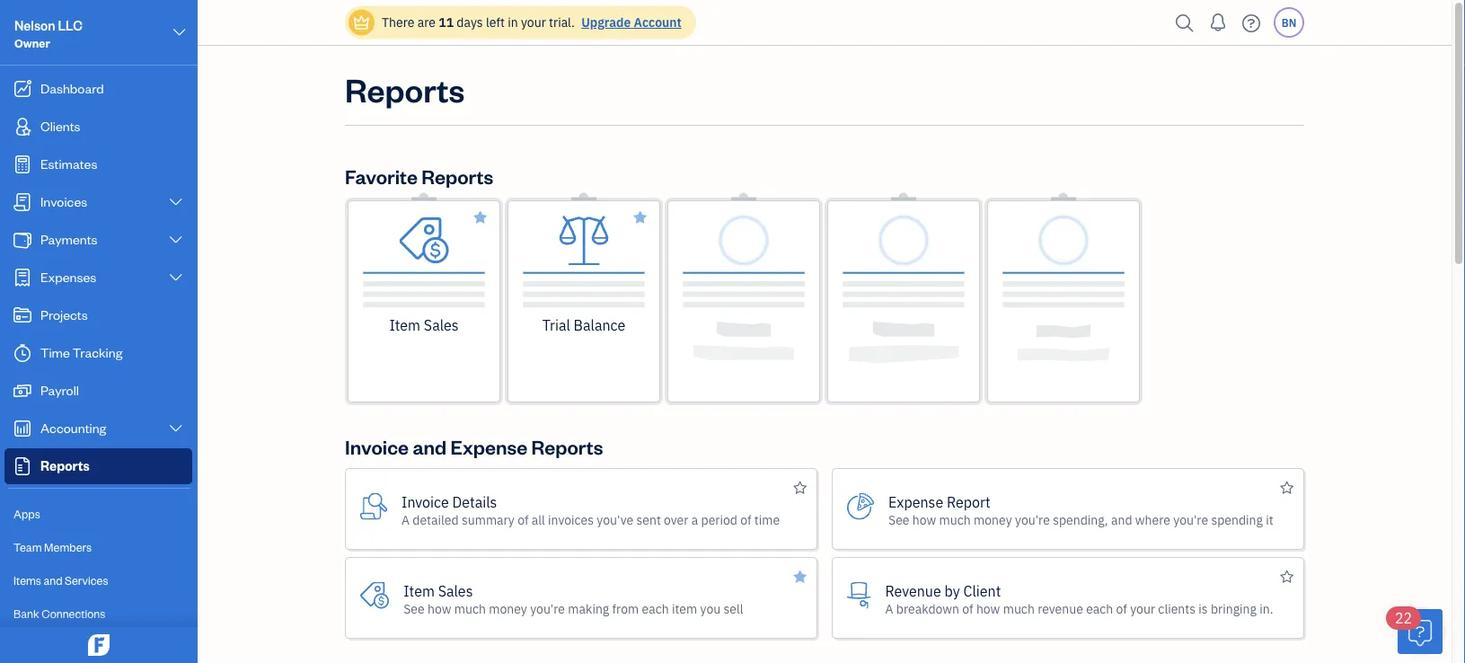 Task type: locate. For each thing, give the bounding box(es) containing it.
report
[[947, 492, 991, 511]]

chevron large down image inside expenses "link"
[[168, 271, 184, 285]]

period
[[701, 511, 738, 528]]

expenses
[[40, 268, 96, 285]]

item sales link
[[345, 198, 503, 405]]

you're inside "item sales see how much money you're making from each item you sell"
[[530, 600, 565, 617]]

from
[[612, 600, 639, 617]]

1 vertical spatial and
[[1112, 511, 1133, 528]]

1 horizontal spatial expense
[[889, 492, 944, 511]]

invoice
[[345, 434, 409, 459], [402, 492, 449, 511]]

go to help image
[[1237, 9, 1266, 36]]

nelson llc owner
[[14, 17, 83, 50]]

much inside revenue by client a breakdown of how much revenue each of your clients is bringing in.
[[1004, 600, 1035, 617]]

search image
[[1171, 9, 1200, 36]]

much for report
[[940, 511, 971, 528]]

a left the breakdown
[[886, 600, 894, 617]]

bn
[[1282, 15, 1297, 30]]

you're left making
[[530, 600, 565, 617]]

2 vertical spatial chevron large down image
[[168, 271, 184, 285]]

22 button
[[1387, 607, 1443, 654]]

much inside expense report see how much money you're spending, and where you're spending it
[[940, 511, 971, 528]]

sent
[[637, 511, 661, 528]]

apps link
[[4, 499, 192, 530]]

0 vertical spatial and
[[413, 434, 447, 459]]

expense report see how much money you're spending, and where you're spending it
[[889, 492, 1274, 528]]

1 star image from the left
[[474, 207, 487, 229]]

chevron large down image for accounting
[[168, 421, 184, 436]]

client image
[[12, 118, 33, 136]]

0 horizontal spatial you're
[[530, 600, 565, 617]]

1 horizontal spatial much
[[940, 511, 971, 528]]

0 horizontal spatial money
[[489, 600, 527, 617]]

2 horizontal spatial and
[[1112, 511, 1133, 528]]

time tracking
[[40, 344, 123, 361]]

invoice and expense reports
[[345, 434, 603, 459]]

projects
[[40, 306, 88, 323]]

2 horizontal spatial you're
[[1174, 511, 1209, 528]]

0 horizontal spatial and
[[44, 573, 63, 588]]

1 vertical spatial sales
[[438, 581, 473, 600]]

see inside "item sales see how much money you're making from each item you sell"
[[404, 600, 425, 617]]

invoices
[[40, 193, 87, 210]]

you're for report
[[1015, 511, 1050, 528]]

how inside "item sales see how much money you're making from each item you sell"
[[428, 600, 452, 617]]

0 vertical spatial item
[[389, 316, 421, 335]]

0 vertical spatial invoice
[[345, 434, 409, 459]]

there
[[382, 14, 415, 31]]

making
[[568, 600, 610, 617]]

each left item
[[642, 600, 669, 617]]

2 horizontal spatial how
[[977, 600, 1001, 617]]

upgrade
[[582, 14, 631, 31]]

expense
[[451, 434, 528, 459], [889, 492, 944, 511]]

expense inside expense report see how much money you're spending, and where you're spending it
[[889, 492, 944, 511]]

accounting
[[40, 419, 106, 436]]

2 vertical spatial and
[[44, 573, 63, 588]]

each right revenue
[[1087, 600, 1114, 617]]

0 vertical spatial a
[[402, 511, 410, 528]]

of
[[518, 511, 529, 528], [741, 511, 752, 528], [963, 600, 974, 617], [1117, 600, 1128, 617]]

accounting link
[[4, 411, 192, 447]]

chevron large down image for invoices
[[168, 195, 184, 209]]

payroll
[[40, 381, 79, 399]]

sales inside "item sales see how much money you're making from each item you sell"
[[438, 581, 473, 600]]

0 vertical spatial chevron large down image
[[168, 195, 184, 209]]

you're right where
[[1174, 511, 1209, 528]]

2 each from the left
[[1087, 600, 1114, 617]]

items and services link
[[4, 565, 192, 597]]

item
[[389, 316, 421, 335], [404, 581, 435, 600]]

how inside expense report see how much money you're spending, and where you're spending it
[[913, 511, 937, 528]]

chevron large down image
[[171, 22, 188, 43], [168, 233, 184, 247], [168, 271, 184, 285]]

summary
[[462, 511, 515, 528]]

reports right favorite
[[422, 163, 494, 189]]

bank
[[13, 606, 39, 621]]

0 horizontal spatial expense
[[451, 434, 528, 459]]

star image
[[474, 207, 487, 229], [634, 207, 647, 229]]

money up the client
[[974, 511, 1013, 528]]

each inside "item sales see how much money you're making from each item you sell"
[[642, 600, 669, 617]]

money for report
[[974, 511, 1013, 528]]

how right by on the right bottom of page
[[977, 600, 1001, 617]]

spending
[[1212, 511, 1264, 528]]

expense up details
[[451, 434, 528, 459]]

expense image
[[12, 269, 33, 287]]

over
[[664, 511, 689, 528]]

trial.
[[549, 14, 575, 31]]

you're
[[1015, 511, 1050, 528], [1174, 511, 1209, 528], [530, 600, 565, 617]]

a inside revenue by client a breakdown of how much revenue each of your clients is bringing in.
[[886, 600, 894, 617]]

chevron large down image for expenses
[[168, 271, 184, 285]]

by
[[945, 581, 960, 600]]

0 vertical spatial your
[[521, 14, 546, 31]]

item inside item sales link
[[389, 316, 421, 335]]

connections
[[42, 606, 105, 621]]

and inside main element
[[44, 573, 63, 588]]

money left making
[[489, 600, 527, 617]]

2 horizontal spatial much
[[1004, 600, 1035, 617]]

money inside "item sales see how much money you're making from each item you sell"
[[489, 600, 527, 617]]

0 vertical spatial sales
[[424, 316, 459, 335]]

1 vertical spatial chevron large down image
[[168, 233, 184, 247]]

1 vertical spatial item
[[404, 581, 435, 600]]

in.
[[1260, 600, 1274, 617]]

favorite
[[345, 163, 418, 189]]

your
[[521, 14, 546, 31], [1131, 600, 1156, 617]]

chevron large down image inside invoices link
[[168, 195, 184, 209]]

details
[[453, 492, 497, 511]]

1 vertical spatial invoice
[[402, 492, 449, 511]]

0 horizontal spatial much
[[455, 600, 486, 617]]

1 vertical spatial a
[[886, 600, 894, 617]]

a left detailed
[[402, 511, 410, 528]]

a
[[692, 511, 698, 528]]

1 horizontal spatial star image
[[634, 207, 647, 229]]

1 horizontal spatial you're
[[1015, 511, 1050, 528]]

1 horizontal spatial your
[[1131, 600, 1156, 617]]

1 vertical spatial money
[[489, 600, 527, 617]]

chevron large down image down payroll link
[[168, 421, 184, 436]]

update favorite status for invoice details image
[[794, 477, 807, 499]]

dashboard
[[40, 80, 104, 97]]

money
[[974, 511, 1013, 528], [489, 600, 527, 617]]

balance
[[574, 316, 626, 335]]

1 horizontal spatial money
[[974, 511, 1013, 528]]

chevron large down image up payments link
[[168, 195, 184, 209]]

money image
[[12, 382, 33, 400]]

chevron large down image
[[168, 195, 184, 209], [168, 421, 184, 436]]

0 vertical spatial money
[[974, 511, 1013, 528]]

and up detailed
[[413, 434, 447, 459]]

chevron large down image for payments
[[168, 233, 184, 247]]

invoice inside invoice details a detailed summary of all invoices you've sent over a period of time
[[402, 492, 449, 511]]

1 horizontal spatial and
[[413, 434, 447, 459]]

and right items
[[44, 573, 63, 588]]

you
[[701, 600, 721, 617]]

0 horizontal spatial star image
[[474, 207, 487, 229]]

owner
[[14, 35, 50, 50]]

star image for item sales
[[474, 207, 487, 229]]

how left report
[[913, 511, 937, 528]]

trial balance link
[[505, 198, 663, 405]]

0 horizontal spatial see
[[404, 600, 425, 617]]

0 horizontal spatial your
[[521, 14, 546, 31]]

of right by on the right bottom of page
[[963, 600, 974, 617]]

reports up invoice details a detailed summary of all invoices you've sent over a period of time
[[532, 434, 603, 459]]

trial balance
[[542, 316, 626, 335]]

how down detailed
[[428, 600, 452, 617]]

2 chevron large down image from the top
[[168, 421, 184, 436]]

0 vertical spatial see
[[889, 511, 910, 528]]

1 horizontal spatial how
[[913, 511, 937, 528]]

breakdown
[[897, 600, 960, 617]]

0 horizontal spatial a
[[402, 511, 410, 528]]

chevron large down image inside accounting "link"
[[168, 421, 184, 436]]

your left clients
[[1131, 600, 1156, 617]]

and
[[413, 434, 447, 459], [1112, 511, 1133, 528], [44, 573, 63, 588]]

timer image
[[12, 344, 33, 362]]

item inside "item sales see how much money you're making from each item you sell"
[[404, 581, 435, 600]]

upgrade account link
[[578, 14, 682, 31]]

payroll link
[[4, 373, 192, 409]]

2 star image from the left
[[634, 207, 647, 229]]

chart image
[[12, 420, 33, 438]]

1 vertical spatial see
[[404, 600, 425, 617]]

item for item sales
[[389, 316, 421, 335]]

1 vertical spatial expense
[[889, 492, 944, 511]]

your right in
[[521, 14, 546, 31]]

projects link
[[4, 297, 192, 333]]

a
[[402, 511, 410, 528], [886, 600, 894, 617]]

1 horizontal spatial each
[[1087, 600, 1114, 617]]

reports
[[345, 67, 465, 110], [422, 163, 494, 189], [532, 434, 603, 459], [40, 457, 90, 474]]

freshbooks image
[[84, 634, 113, 656]]

1 vertical spatial chevron large down image
[[168, 421, 184, 436]]

each inside revenue by client a breakdown of how much revenue each of your clients is bringing in.
[[1087, 600, 1114, 617]]

you're left spending,
[[1015, 511, 1050, 528]]

1 vertical spatial your
[[1131, 600, 1156, 617]]

and left where
[[1112, 511, 1133, 528]]

update favorite status for revenue by client image
[[1281, 566, 1294, 588]]

much inside "item sales see how much money you're making from each item you sell"
[[455, 600, 486, 617]]

see
[[889, 511, 910, 528], [404, 600, 425, 617]]

update favorite status for item sales image
[[794, 566, 807, 588]]

sales
[[424, 316, 459, 335], [438, 581, 473, 600]]

1 each from the left
[[642, 600, 669, 617]]

how
[[913, 511, 937, 528], [428, 600, 452, 617], [977, 600, 1001, 617]]

reports down accounting at the left bottom
[[40, 457, 90, 474]]

1 horizontal spatial see
[[889, 511, 910, 528]]

revenue by client a breakdown of how much revenue each of your clients is bringing in.
[[886, 581, 1274, 617]]

chevron large down image inside payments link
[[168, 233, 184, 247]]

0 horizontal spatial each
[[642, 600, 669, 617]]

1 horizontal spatial a
[[886, 600, 894, 617]]

money inside expense report see how much money you're spending, and where you're spending it
[[974, 511, 1013, 528]]

0 horizontal spatial how
[[428, 600, 452, 617]]

account
[[634, 14, 682, 31]]

expense left report
[[889, 492, 944, 511]]

team
[[13, 540, 42, 554]]

0 vertical spatial chevron large down image
[[171, 22, 188, 43]]

1 chevron large down image from the top
[[168, 195, 184, 209]]

see inside expense report see how much money you're spending, and where you're spending it
[[889, 511, 910, 528]]

clients
[[40, 117, 80, 134]]

notifications image
[[1204, 4, 1233, 40]]



Task type: describe. For each thing, give the bounding box(es) containing it.
sales for item sales see how much money you're making from each item you sell
[[438, 581, 473, 600]]

how for item
[[428, 600, 452, 617]]

there are 11 days left in your trial. upgrade account
[[382, 14, 682, 31]]

reports inside main element
[[40, 457, 90, 474]]

apps
[[13, 506, 40, 521]]

a inside invoice details a detailed summary of all invoices you've sent over a period of time
[[402, 511, 410, 528]]

are
[[418, 14, 436, 31]]

update favorite status for expense report image
[[1281, 477, 1294, 499]]

clients link
[[4, 109, 192, 145]]

time
[[40, 344, 70, 361]]

spending,
[[1053, 511, 1109, 528]]

bn button
[[1274, 7, 1305, 38]]

all
[[532, 511, 545, 528]]

see for item sales
[[404, 600, 425, 617]]

team members link
[[4, 532, 192, 563]]

of left clients
[[1117, 600, 1128, 617]]

bank connections link
[[4, 599, 192, 630]]

crown image
[[352, 13, 371, 32]]

invoice details a detailed summary of all invoices you've sent over a period of time
[[402, 492, 780, 528]]

main element
[[0, 0, 256, 663]]

estimate image
[[12, 155, 33, 173]]

of left time
[[741, 511, 752, 528]]

item sales
[[389, 316, 459, 335]]

llc
[[58, 17, 83, 34]]

see for expense report
[[889, 511, 910, 528]]

much for sales
[[455, 600, 486, 617]]

and for services
[[44, 573, 63, 588]]

items
[[13, 573, 41, 588]]

bringing
[[1211, 600, 1257, 617]]

where
[[1136, 511, 1171, 528]]

dashboard link
[[4, 71, 192, 107]]

each for revenue by client
[[1087, 600, 1114, 617]]

revenue
[[886, 581, 942, 600]]

time tracking link
[[4, 335, 192, 371]]

tracking
[[73, 344, 123, 361]]

days
[[457, 14, 483, 31]]

payments
[[40, 231, 98, 248]]

how for expense
[[913, 511, 937, 528]]

item for item sales see how much money you're making from each item you sell
[[404, 581, 435, 600]]

team members
[[13, 540, 92, 554]]

11
[[439, 14, 454, 31]]

you're for sales
[[530, 600, 565, 617]]

invoices link
[[4, 184, 192, 220]]

estimates
[[40, 155, 97, 172]]

nelson
[[14, 17, 55, 34]]

sales for item sales
[[424, 316, 459, 335]]

revenue
[[1038, 600, 1084, 617]]

and inside expense report see how much money you're spending, and where you're spending it
[[1112, 511, 1133, 528]]

each for item sales
[[642, 600, 669, 617]]

of left all
[[518, 511, 529, 528]]

bank connections
[[13, 606, 105, 621]]

trial
[[542, 316, 571, 335]]

you've
[[597, 511, 634, 528]]

favorite reports
[[345, 163, 494, 189]]

client
[[964, 581, 1001, 600]]

report image
[[12, 457, 33, 475]]

your inside revenue by client a breakdown of how much revenue each of your clients is bringing in.
[[1131, 600, 1156, 617]]

reports link
[[4, 448, 192, 484]]

and for expense
[[413, 434, 447, 459]]

it
[[1266, 511, 1274, 528]]

services
[[65, 573, 108, 588]]

dashboard image
[[12, 80, 33, 98]]

invoice for invoice and expense reports
[[345, 434, 409, 459]]

expenses link
[[4, 260, 192, 296]]

payments link
[[4, 222, 192, 258]]

project image
[[12, 306, 33, 324]]

resource center badge image
[[1398, 609, 1443, 654]]

in
[[508, 14, 518, 31]]

how inside revenue by client a breakdown of how much revenue each of your clients is bringing in.
[[977, 600, 1001, 617]]

items and services
[[13, 573, 108, 588]]

star image for trial balance
[[634, 207, 647, 229]]

members
[[44, 540, 92, 554]]

detailed
[[413, 511, 459, 528]]

22
[[1396, 609, 1413, 628]]

sell
[[724, 600, 744, 617]]

item
[[672, 600, 698, 617]]

reports down there
[[345, 67, 465, 110]]

invoices
[[548, 511, 594, 528]]

item sales see how much money you're making from each item you sell
[[404, 581, 744, 617]]

estimates link
[[4, 146, 192, 182]]

invoice image
[[12, 193, 33, 211]]

money for sales
[[489, 600, 527, 617]]

payment image
[[12, 231, 33, 249]]

invoice for invoice details a detailed summary of all invoices you've sent over a period of time
[[402, 492, 449, 511]]

clients
[[1159, 600, 1196, 617]]

0 vertical spatial expense
[[451, 434, 528, 459]]

left
[[486, 14, 505, 31]]

is
[[1199, 600, 1208, 617]]

time
[[755, 511, 780, 528]]



Task type: vqa. For each thing, say whether or not it's contained in the screenshot.
bottommost the and
yes



